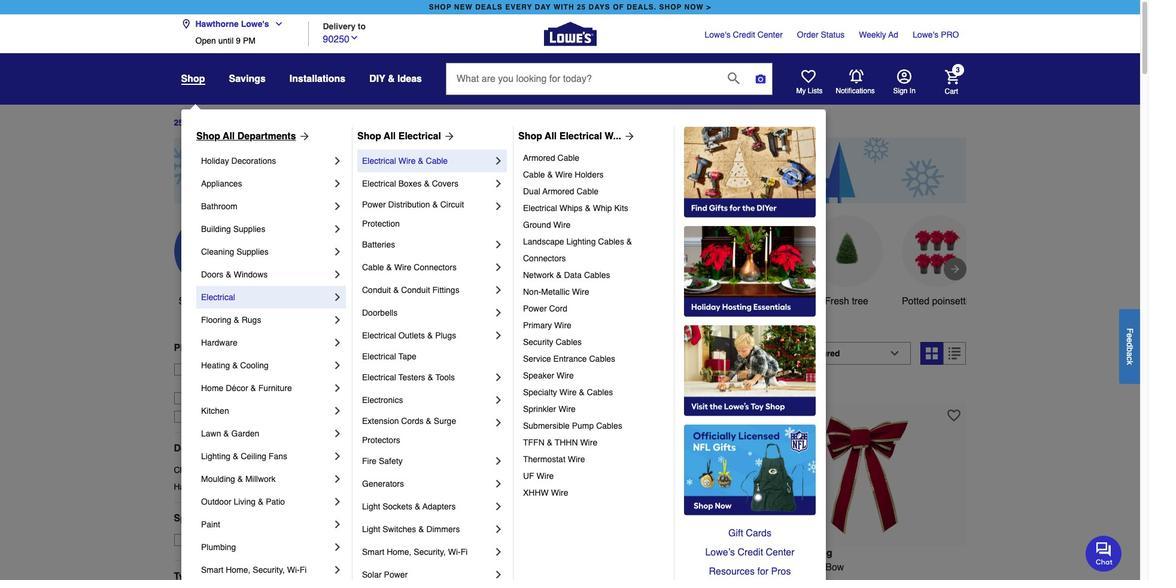 Task type: describe. For each thing, give the bounding box(es) containing it.
electrical for electrical testers & tools
[[362, 373, 396, 383]]

lights inside 100-count 20.62-ft multicolor incandescent plug-in christmas string lights
[[666, 577, 692, 581]]

shop for shop
[[181, 74, 205, 84]]

submersible pump cables link
[[523, 418, 666, 435]]

electrical outlets & plugs link
[[362, 325, 493, 347]]

outlets
[[399, 331, 425, 341]]

landscape lighting cables & connectors
[[523, 237, 635, 263]]

special offers
[[174, 514, 238, 524]]

home
[[201, 384, 224, 393]]

supplies for building supplies
[[233, 225, 266, 234]]

moulding
[[201, 475, 235, 484]]

christmas decorations link
[[174, 465, 333, 477]]

electrical for electrical boxes & covers
[[362, 179, 396, 189]]

fire safety
[[362, 457, 403, 466]]

holiday for holiday living
[[544, 296, 576, 307]]

1 horizontal spatial savings button
[[447, 215, 519, 309]]

holiday living 8.5-in w red bow
[[767, 548, 845, 573]]

safety
[[379, 457, 403, 466]]

cables up service entrance cables
[[556, 338, 582, 347]]

0 horizontal spatial in
[[439, 348, 450, 365]]

chevron right image for electrical testers & tools
[[493, 372, 505, 384]]

special
[[174, 514, 207, 524]]

chevron right image for the electrical wire & cable link
[[493, 155, 505, 167]]

diy & ideas button
[[370, 68, 422, 90]]

& right sockets
[[415, 502, 421, 512]]

gift
[[729, 529, 744, 540]]

1 vertical spatial armored
[[543, 187, 575, 196]]

kits
[[615, 204, 629, 213]]

sprinkler wire link
[[523, 401, 666, 418]]

1001813154 element
[[559, 382, 616, 394]]

1 vertical spatial 25
[[174, 118, 183, 128]]

1 shop from the left
[[429, 3, 452, 11]]

electrical for electrical
[[201, 293, 235, 302]]

pro
[[941, 30, 960, 40]]

0 vertical spatial security,
[[414, 548, 446, 557]]

shop for shop all deals
[[179, 296, 201, 307]]

1 vertical spatial pickup
[[234, 365, 259, 375]]

198 products in holiday decorations
[[352, 348, 593, 365]]

gift cards link
[[684, 525, 816, 544]]

1 vertical spatial delivery
[[218, 343, 255, 354]]

chevron right image for moulding & millwork
[[332, 474, 344, 486]]

electrical testers & tools
[[362, 373, 455, 383]]

1 horizontal spatial smart home, security, wi-fi link
[[362, 541, 493, 564]]

& up the electrical boxes & covers link on the left top
[[418, 156, 424, 166]]

products
[[380, 348, 435, 365]]

chevron right image for fire safety
[[493, 456, 505, 468]]

bow
[[826, 563, 845, 573]]

submersible
[[523, 422, 570, 431]]

& down 'batteries'
[[386, 263, 392, 272]]

chevron right image for paint
[[332, 519, 344, 531]]

living for holiday living 8.5-in w red bow
[[805, 548, 833, 559]]

& inside button
[[388, 74, 395, 84]]

cables up tffn & thhn wire link
[[596, 422, 623, 431]]

non-
[[523, 287, 542, 297]]

wire down data
[[572, 287, 589, 297]]

potted poinsettia button
[[902, 215, 974, 309]]

decorations for christmas decorations
[[214, 466, 259, 475]]

lowe's left pro
[[913, 30, 939, 40]]

moulding & millwork link
[[201, 468, 332, 491]]

fans
[[269, 452, 287, 462]]

day
[[535, 3, 551, 11]]

& up 'led'
[[393, 286, 399, 295]]

chevron right image for electrical outlets & plugs link
[[493, 330, 505, 342]]

hawthorne lowe's & nearby stores
[[192, 377, 322, 387]]

adapters
[[423, 502, 456, 512]]

heating & cooling link
[[201, 354, 332, 377]]

fittings
[[433, 286, 460, 295]]

cooling
[[240, 361, 269, 371]]

electrical whips & whip kits link
[[523, 200, 666, 217]]

lawn & garden
[[201, 429, 259, 439]]

wire for electrical
[[399, 156, 416, 166]]

electrical wire & cable
[[362, 156, 448, 166]]

electronics link
[[362, 389, 493, 412]]

boxes
[[399, 179, 422, 189]]

service entrance cables link
[[523, 351, 666, 368]]

white inside white button
[[744, 296, 768, 307]]

& down speaker wire link
[[579, 388, 585, 398]]

lighting inside "landscape lighting cables & connectors"
[[567, 237, 596, 247]]

holiday for holiday decorations
[[201, 156, 229, 166]]

Search Query text field
[[447, 63, 719, 95]]

in inside the holiday living 8.5-in w red bow
[[784, 563, 791, 573]]

wire for uf
[[537, 472, 554, 481]]

weekly
[[859, 30, 887, 40]]

wire for ground
[[554, 220, 571, 230]]

arrow right image
[[296, 131, 310, 143]]

0 vertical spatial deals
[[218, 118, 241, 128]]

batteries link
[[362, 234, 493, 256]]

resources for pros link
[[684, 563, 816, 581]]

supplies for cleaning supplies
[[237, 247, 269, 257]]

cable up dual
[[523, 170, 545, 180]]

tape
[[399, 352, 417, 362]]

0 vertical spatial wi-
[[448, 548, 461, 557]]

& left millwork
[[238, 475, 243, 484]]

extension cords & surge protectors
[[362, 417, 459, 445]]

5013254527 element
[[767, 382, 823, 394]]

sale
[[209, 536, 226, 545]]

hanukkah decorations link
[[174, 481, 333, 493]]

smart home, security, wi-fi for the right smart home, security, wi-fi link
[[362, 548, 468, 557]]

lowe's credit center
[[705, 30, 783, 40]]

chevron right image for bathroom
[[332, 201, 344, 213]]

& down armored cable
[[548, 170, 553, 180]]

deals inside button
[[217, 296, 241, 307]]

chevron right image for the 'heating & cooling' link
[[332, 360, 344, 372]]

2 e from the top
[[1126, 338, 1135, 343]]

until
[[218, 36, 234, 46]]

chevron right image for the left smart home, security, wi-fi link
[[332, 565, 344, 577]]

wire down submersible pump cables link
[[580, 438, 598, 448]]

sockets
[[383, 502, 413, 512]]

power distribution & circuit protection link
[[362, 195, 493, 234]]

living for holiday living
[[579, 296, 604, 307]]

diy & ideas
[[370, 74, 422, 84]]

hanukkah
[[174, 483, 212, 492]]

home, for the left smart home, security, wi-fi link
[[226, 566, 251, 575]]

100- inside holiday living 100-count 20.62-ft white incandescent plug- in christmas string lights
[[352, 563, 371, 573]]

0 horizontal spatial connectors
[[414, 263, 457, 272]]

25 days of deals link
[[174, 118, 241, 128]]

flooring
[[201, 316, 231, 325]]

1 e from the top
[[1126, 333, 1135, 338]]

electrical up armored cable link
[[560, 131, 602, 142]]

cables down speaker wire link
[[587, 388, 613, 398]]

cable down holders
[[577, 187, 599, 196]]

chevron right image for doorbells link
[[493, 307, 505, 319]]

free store pickup today at:
[[192, 365, 295, 375]]

0 horizontal spatial smart home, security, wi-fi link
[[201, 559, 332, 581]]

ad
[[889, 30, 899, 40]]

list view image
[[949, 348, 961, 360]]

installations
[[290, 74, 346, 84]]

chat invite button image
[[1086, 536, 1123, 572]]

sign in
[[894, 87, 916, 95]]

led button
[[356, 215, 428, 309]]

ground
[[523, 220, 551, 230]]

solar power
[[362, 571, 408, 580]]

lowe's credit center link
[[684, 544, 816, 563]]

chevron right image for outdoor living & patio link
[[332, 496, 344, 508]]

lighting & ceiling fans link
[[201, 445, 332, 468]]

light switches & dimmers
[[362, 525, 460, 535]]

cable up cable & wire holders
[[558, 153, 580, 163]]

center for lowe's credit center
[[758, 30, 783, 40]]

light for light switches & dimmers
[[362, 525, 380, 535]]

plug- inside 100-count 20.62-ft multicolor incandescent plug-in christmas string lights
[[559, 577, 582, 581]]

& inside the power distribution & circuit protection
[[433, 200, 438, 210]]

chevron right image for generators
[[493, 478, 505, 490]]

departments element
[[174, 443, 333, 455]]

electrical up the electrical wire & cable link
[[399, 131, 441, 142]]

armored cable link
[[523, 150, 666, 166]]

ground wire
[[523, 220, 571, 230]]

savings inside button
[[466, 296, 500, 307]]

lowe's down >
[[705, 30, 731, 40]]

lowe's home improvement lists image
[[801, 69, 816, 84]]

status
[[821, 30, 845, 40]]

electrical for electrical tape
[[362, 352, 396, 362]]

resources for pros
[[709, 567, 791, 578]]

0 vertical spatial pickup
[[174, 343, 205, 354]]

25 days of deals. shop new deals every day. while supplies last. image
[[174, 138, 967, 203]]

all for shop all departments
[[223, 131, 235, 142]]

& left whip
[[585, 204, 591, 213]]

electrical for electrical outlets & plugs
[[362, 331, 396, 341]]

garden
[[231, 429, 259, 439]]

in inside holiday living 100-count 20.62-ft white incandescent plug- in christmas string lights
[[352, 577, 360, 581]]

dimmers
[[427, 525, 460, 535]]

protectors
[[362, 436, 400, 445]]

location image
[[181, 19, 191, 29]]

2 heart outline image from the left
[[948, 409, 961, 423]]

string inside holiday living 100-count 20.62-ft white incandescent plug- in christmas string lights
[[408, 577, 433, 581]]

d
[[1126, 343, 1135, 347]]

compare for 5013254527 element
[[789, 384, 823, 393]]

heating & cooling
[[201, 361, 269, 371]]

lowe's up pm
[[241, 19, 269, 29]]

& right doors
[[226, 270, 231, 280]]

wire for sprinkler
[[559, 405, 576, 414]]

9
[[236, 36, 241, 46]]

w...
[[605, 131, 621, 142]]

deals.
[[627, 3, 657, 11]]

lowe's home improvement notification center image
[[849, 69, 864, 84]]

hanging decoration button
[[629, 215, 701, 323]]

& left data
[[556, 271, 562, 280]]

white inside holiday living 100-count 20.62-ft white incandescent plug- in christmas string lights
[[434, 563, 459, 573]]

fire safety link
[[362, 450, 493, 473]]

decorations for holiday decorations
[[231, 156, 276, 166]]

days
[[186, 118, 206, 128]]

0 vertical spatial 25
[[577, 3, 586, 11]]

shop all electrical w...
[[519, 131, 621, 142]]

decorations for hanukkah decorations
[[214, 483, 259, 492]]

lowe's down the free store pickup today at:
[[235, 377, 261, 387]]

compare for 1001813120 element
[[373, 384, 408, 393]]

furniture
[[258, 384, 292, 393]]

1 vertical spatial lighting
[[201, 452, 231, 462]]

electrical link
[[201, 286, 332, 309]]

1 vertical spatial departments
[[174, 444, 233, 454]]

in inside 100-count 20.62-ft multicolor incandescent plug-in christmas string lights
[[582, 577, 590, 581]]

lights inside holiday living 100-count 20.62-ft white incandescent plug- in christmas string lights
[[436, 577, 461, 581]]

f e e d b a c k button
[[1120, 309, 1141, 384]]

offers
[[210, 514, 238, 524]]

& left the patio at the bottom left of the page
[[258, 498, 264, 507]]

holiday hosting essentials. image
[[684, 226, 816, 317]]

20.62- inside holiday living 100-count 20.62-ft white incandescent plug- in christmas string lights
[[399, 563, 426, 573]]

electrical for electrical whips & whip kits
[[523, 204, 557, 213]]

network
[[523, 271, 554, 280]]

shop for shop all electrical w...
[[519, 131, 543, 142]]

cable up covers
[[426, 156, 448, 166]]

smart home, security, wi-fi for the left smart home, security, wi-fi link
[[201, 566, 307, 575]]

0 vertical spatial delivery
[[323, 21, 356, 31]]

chevron right image for building supplies
[[332, 223, 344, 235]]

chevron right image for electronics
[[493, 395, 505, 407]]

shop for shop all departments
[[196, 131, 220, 142]]

surge
[[434, 417, 456, 426]]

2 horizontal spatial arrow right image
[[949, 263, 961, 275]]

rugs
[[242, 316, 261, 325]]

chevron right image for light sockets & adapters link
[[493, 501, 505, 513]]



Task type: locate. For each thing, give the bounding box(es) containing it.
cable down 'batteries'
[[362, 263, 384, 272]]

wire for primary
[[555, 321, 572, 331]]

power
[[362, 200, 386, 210], [523, 304, 547, 314], [384, 571, 408, 580]]

tree for artificial tree
[[311, 296, 327, 307]]

2 shop from the left
[[660, 3, 682, 11]]

led
[[383, 296, 401, 307]]

b
[[1126, 347, 1135, 352]]

compare inside 1001813154 element
[[581, 384, 616, 393]]

& inside button
[[263, 377, 269, 387]]

armored down cable & wire holders
[[543, 187, 575, 196]]

shop inside button
[[179, 296, 201, 307]]

arrow right image inside shop all electrical link
[[441, 131, 456, 143]]

holiday living button
[[538, 215, 610, 309]]

0 horizontal spatial in
[[352, 577, 360, 581]]

living inside holiday living 100-count 20.62-ft white incandescent plug- in christmas string lights
[[389, 548, 417, 559]]

hawthorne
[[196, 19, 239, 29], [192, 377, 232, 387]]

1 shop from the left
[[196, 131, 220, 142]]

visit the lowe's toy shop. image
[[684, 326, 816, 417]]

home, for the right smart home, security, wi-fi link
[[387, 548, 412, 557]]

in inside button
[[910, 87, 916, 95]]

connectors down landscape at the left of page
[[523, 254, 566, 263]]

100-count 20.62-ft multicolor incandescent plug-in christmas string lights link
[[559, 548, 759, 581]]

0 horizontal spatial fi
[[300, 566, 307, 575]]

hardware link
[[201, 332, 332, 354]]

chevron right image for solar power
[[493, 569, 505, 581]]

1 vertical spatial smart home, security, wi-fi
[[201, 566, 307, 575]]

0 vertical spatial savings
[[229, 74, 266, 84]]

extension cords & surge protectors link
[[362, 412, 493, 450]]

chevron right image for 'appliances' link at the top left of page
[[332, 178, 344, 190]]

1 vertical spatial center
[[766, 548, 795, 559]]

cables inside "landscape lighting cables & connectors"
[[598, 237, 624, 247]]

credit up search image
[[733, 30, 756, 40]]

1 horizontal spatial incandescent
[[686, 563, 743, 573]]

shop for shop all electrical
[[357, 131, 381, 142]]

power up "protection"
[[362, 200, 386, 210]]

0 horizontal spatial count
[[371, 563, 396, 573]]

count inside 100-count 20.62-ft multicolor incandescent plug-in christmas string lights
[[579, 563, 604, 573]]

dual armored cable link
[[523, 183, 666, 200]]

1 horizontal spatial conduit
[[401, 286, 430, 295]]

wire down the whips
[[554, 220, 571, 230]]

open until 9 pm
[[196, 36, 256, 46]]

3 shop from the left
[[519, 131, 543, 142]]

2 horizontal spatial shop
[[519, 131, 543, 142]]

order status link
[[797, 29, 845, 41]]

chevron right image for hardware link
[[332, 337, 344, 349]]

0 horizontal spatial string
[[408, 577, 433, 581]]

living inside the holiday living 8.5-in w red bow
[[805, 548, 833, 559]]

0 horizontal spatial compare
[[373, 384, 408, 393]]

& down today
[[263, 377, 269, 387]]

smart home, security, wi-fi link down dimmers
[[362, 541, 493, 564]]

holiday for holiday living 8.5-in w red bow
[[767, 548, 802, 559]]

fresh
[[825, 296, 850, 307]]

2 tree from the left
[[852, 296, 869, 307]]

& right lawn
[[224, 429, 229, 439]]

1 vertical spatial white
[[434, 563, 459, 573]]

heart outline image
[[740, 409, 753, 423], [948, 409, 961, 423]]

shop down 25 days of deals
[[196, 131, 220, 142]]

tools
[[436, 373, 455, 383]]

string right solar power
[[408, 577, 433, 581]]

1 vertical spatial wi-
[[287, 566, 300, 575]]

arrow right image for shop all electrical
[[441, 131, 456, 143]]

lowe's home improvement logo image
[[544, 7, 597, 60]]

chevron right image for the power distribution & circuit protection link
[[493, 201, 505, 213]]

0 vertical spatial savings button
[[229, 68, 266, 90]]

1 horizontal spatial christmas
[[362, 577, 405, 581]]

2 100- from the left
[[559, 563, 579, 573]]

smart for the left smart home, security, wi-fi link
[[201, 566, 224, 575]]

0 horizontal spatial security,
[[253, 566, 285, 575]]

wire up boxes
[[399, 156, 416, 166]]

chevron right image for home décor & furniture link
[[332, 383, 344, 395]]

order
[[797, 30, 819, 40]]

batteries
[[362, 240, 395, 250]]

plug- inside holiday living 100-count 20.62-ft white incandescent plug- in christmas string lights
[[521, 563, 543, 573]]

conduit down the cable & wire connectors
[[401, 286, 430, 295]]

pickup up free
[[174, 343, 205, 354]]

electrical inside 'link'
[[201, 293, 235, 302]]

1 horizontal spatial in
[[784, 563, 791, 573]]

potted poinsettia
[[902, 296, 974, 307]]

shop inside shop all electrical w... link
[[519, 131, 543, 142]]

0 horizontal spatial heart outline image
[[740, 409, 753, 423]]

savings down pm
[[229, 74, 266, 84]]

electrical for electrical wire & cable
[[362, 156, 396, 166]]

center up 8.5-
[[766, 548, 795, 559]]

power cord
[[523, 304, 568, 314]]

living down switches
[[389, 548, 417, 559]]

1 vertical spatial credit
[[738, 548, 764, 559]]

holiday for holiday living 100-count 20.62-ft white incandescent plug- in christmas string lights
[[352, 548, 386, 559]]

fi
[[461, 548, 468, 557], [300, 566, 307, 575]]

& left ceiling
[[233, 452, 238, 462]]

all for shop all electrical
[[384, 131, 396, 142]]

chevron right image for plumbing
[[332, 542, 344, 554]]

shop all electrical
[[357, 131, 441, 142]]

2 count from the left
[[579, 563, 604, 573]]

0 horizontal spatial christmas
[[174, 466, 212, 475]]

specialty
[[523, 388, 557, 398]]

chevron right image for flooring & rugs link
[[332, 314, 344, 326]]

2 lights from the left
[[666, 577, 692, 581]]

electrical up flooring
[[201, 293, 235, 302]]

shop
[[196, 131, 220, 142], [357, 131, 381, 142], [519, 131, 543, 142]]

25 left "days"
[[174, 118, 183, 128]]

flooring & rugs
[[201, 316, 261, 325]]

1 horizontal spatial 100-
[[559, 563, 579, 573]]

decorations down lighting & ceiling fans
[[214, 466, 259, 475]]

chevron right image for batteries
[[493, 239, 505, 251]]

1 horizontal spatial security,
[[414, 548, 446, 557]]

1 count from the left
[[371, 563, 396, 573]]

living up red
[[805, 548, 833, 559]]

lowe's credit center link
[[705, 29, 783, 41]]

1 vertical spatial shop
[[179, 296, 201, 307]]

plug-
[[521, 563, 543, 573], [559, 577, 582, 581]]

shop left the new
[[429, 3, 452, 11]]

delivery up heating & cooling
[[218, 343, 255, 354]]

savings left non-
[[466, 296, 500, 307]]

1 vertical spatial hawthorne
[[192, 377, 232, 387]]

delivery up lawn & garden
[[211, 412, 241, 422]]

smart down plumbing
[[201, 566, 224, 575]]

2 incandescent from the left
[[686, 563, 743, 573]]

conduit & conduit fittings link
[[362, 279, 493, 302]]

1 horizontal spatial in
[[582, 577, 590, 581]]

shop all departments
[[196, 131, 296, 142]]

tree inside the fresh tree button
[[852, 296, 869, 307]]

2 vertical spatial power
[[384, 571, 408, 580]]

count inside holiday living 100-count 20.62-ft white incandescent plug- in christmas string lights
[[371, 563, 396, 573]]

20.62- left multicolor
[[607, 563, 634, 573]]

fi up solar power link
[[461, 548, 468, 557]]

smart up solar
[[362, 548, 385, 557]]

0 horizontal spatial conduit
[[362, 286, 391, 295]]

living for outdoor living & patio
[[234, 498, 256, 507]]

all inside 'link'
[[223, 131, 235, 142]]

in down plugs at the left
[[439, 348, 450, 365]]

sprinkler
[[523, 405, 556, 414]]

light left switches
[[362, 525, 380, 535]]

armored cable
[[523, 153, 580, 163]]

chevron down image
[[269, 19, 284, 29]]

1 light from the top
[[362, 502, 380, 512]]

electrical left tape
[[362, 352, 396, 362]]

0 vertical spatial shop
[[181, 74, 205, 84]]

hawthorne up open until 9 pm
[[196, 19, 239, 29]]

power for power distribution & circuit protection
[[362, 200, 386, 210]]

deals right of
[[218, 118, 241, 128]]

appliances
[[201, 179, 242, 189]]

shop up armored cable
[[519, 131, 543, 142]]

shop all deals button
[[174, 215, 246, 309]]

2 horizontal spatial in
[[910, 87, 916, 95]]

chevron right image for lawn & garden
[[332, 428, 344, 440]]

speaker wire link
[[523, 368, 666, 384]]

search image
[[728, 72, 740, 84]]

0 vertical spatial fi
[[461, 548, 468, 557]]

1 vertical spatial plug-
[[559, 577, 582, 581]]

uf
[[523, 472, 535, 481]]

center for lowe's credit center
[[766, 548, 795, 559]]

camera image
[[755, 73, 767, 85]]

1 vertical spatial savings button
[[447, 215, 519, 309]]

grid view image
[[927, 348, 939, 360]]

2 vertical spatial delivery
[[211, 412, 241, 422]]

2 20.62- from the left
[[607, 563, 634, 573]]

& inside extension cords & surge protectors
[[426, 417, 432, 426]]

& left dimmers
[[419, 525, 424, 535]]

all for shop all electrical w...
[[545, 131, 557, 142]]

electrical inside "link"
[[362, 373, 396, 383]]

100-count 20.62-ft multicolor incandescent plug-in christmas string lights
[[559, 563, 743, 581]]

covers
[[432, 179, 459, 189]]

credit for lowe's
[[733, 30, 756, 40]]

home, down switches
[[387, 548, 412, 557]]

198
[[352, 348, 376, 365]]

1 horizontal spatial 25
[[577, 3, 586, 11]]

100-
[[352, 563, 371, 573], [559, 563, 579, 573]]

appliances link
[[201, 172, 332, 195]]

0 vertical spatial credit
[[733, 30, 756, 40]]

ft inside holiday living 100-count 20.62-ft white incandescent plug- in christmas string lights
[[426, 563, 432, 573]]

3 compare from the left
[[789, 384, 823, 393]]

1 horizontal spatial plug-
[[559, 577, 582, 581]]

holiday inside the holiday living 8.5-in w red bow
[[767, 548, 802, 559]]

0 horizontal spatial departments
[[174, 444, 233, 454]]

0 horizontal spatial 100-
[[352, 563, 371, 573]]

chevron right image for electrical boxes & covers
[[493, 178, 505, 190]]

lights down dimmers
[[436, 577, 461, 581]]

20.62- inside 100-count 20.62-ft multicolor incandescent plug-in christmas string lights
[[607, 563, 634, 573]]

hawthorne for hawthorne lowe's & nearby stores
[[192, 377, 232, 387]]

0 vertical spatial armored
[[523, 153, 555, 163]]

holiday decorations link
[[201, 150, 332, 172]]

cables down ground wire link
[[598, 237, 624, 247]]

electrical up ground
[[523, 204, 557, 213]]

0 horizontal spatial wi-
[[287, 566, 300, 575]]

smart home, security, wi-fi
[[362, 548, 468, 557], [201, 566, 307, 575]]

1 horizontal spatial shop
[[660, 3, 682, 11]]

1 horizontal spatial lighting
[[567, 237, 596, 247]]

power up primary
[[523, 304, 547, 314]]

electrical tape
[[362, 352, 417, 362]]

power inside the power distribution & circuit protection
[[362, 200, 386, 210]]

2 string from the left
[[638, 577, 663, 581]]

cable
[[558, 153, 580, 163], [426, 156, 448, 166], [523, 170, 545, 180], [577, 187, 599, 196], [362, 263, 384, 272]]

& right tffn in the bottom left of the page
[[547, 438, 553, 448]]

2 compare from the left
[[581, 384, 616, 393]]

delivery
[[323, 21, 356, 31], [218, 343, 255, 354], [211, 412, 241, 422]]

1 vertical spatial home,
[[226, 566, 251, 575]]

chevron right image for doors & windows
[[332, 269, 344, 281]]

& left the tools
[[428, 373, 433, 383]]

0 horizontal spatial shop
[[429, 3, 452, 11]]

1001813120 element
[[352, 382, 408, 394]]

christmas inside holiday living 100-count 20.62-ft white incandescent plug- in christmas string lights
[[362, 577, 405, 581]]

0 horizontal spatial ft
[[426, 563, 432, 573]]

smart home, security, wi-fi down plumbing link
[[201, 566, 307, 575]]

power for power cord
[[523, 304, 547, 314]]

1 horizontal spatial 20.62-
[[607, 563, 634, 573]]

chevron right image for electrical 'link'
[[332, 292, 344, 304]]

wire up the dual armored cable
[[555, 170, 573, 180]]

1 horizontal spatial smart home, security, wi-fi
[[362, 548, 468, 557]]

3
[[956, 66, 960, 74]]

smart home, security, wi-fi down light switches & dimmers
[[362, 548, 468, 557]]

home, down plumbing
[[226, 566, 251, 575]]

supplies up cleaning supplies
[[233, 225, 266, 234]]

officially licensed n f l gifts. shop now. image
[[684, 425, 816, 516]]

0 vertical spatial departments
[[238, 131, 296, 142]]

fi for the right smart home, security, wi-fi link
[[461, 548, 468, 557]]

arrow right image inside shop all electrical w... link
[[621, 131, 636, 143]]

living down hanukkah decorations link
[[234, 498, 256, 507]]

1 horizontal spatial compare
[[581, 384, 616, 393]]

1 vertical spatial power
[[523, 304, 547, 314]]

& right décor
[[251, 384, 256, 393]]

1 compare from the left
[[373, 384, 408, 393]]

1 conduit from the left
[[362, 286, 391, 295]]

living for holiday living 100-count 20.62-ft white incandescent plug- in christmas string lights
[[389, 548, 417, 559]]

ft inside 100-count 20.62-ft multicolor incandescent plug-in christmas string lights
[[634, 563, 639, 573]]

1 horizontal spatial arrow right image
[[621, 131, 636, 143]]

1 horizontal spatial tree
[[852, 296, 869, 307]]

& inside "link"
[[428, 373, 433, 383]]

lighting down ground wire link
[[567, 237, 596, 247]]

lighting & ceiling fans
[[201, 452, 287, 462]]

deals
[[218, 118, 241, 128], [217, 296, 241, 307]]

1 lights from the left
[[436, 577, 461, 581]]

chevron right image for 'lighting & ceiling fans' link
[[332, 451, 344, 463]]

service
[[523, 354, 551, 364]]

0 horizontal spatial pickup
[[174, 343, 205, 354]]

1 horizontal spatial ft
[[634, 563, 639, 573]]

pm
[[243, 36, 256, 46]]

arrow right image up poinsettia in the right of the page
[[949, 263, 961, 275]]

wire for specialty
[[560, 388, 577, 398]]

chevron right image
[[493, 178, 505, 190], [332, 201, 344, 213], [332, 223, 344, 235], [493, 239, 505, 251], [332, 246, 344, 258], [332, 269, 344, 281], [493, 284, 505, 296], [493, 372, 505, 384], [493, 395, 505, 407], [332, 405, 344, 417], [493, 417, 505, 429], [332, 428, 344, 440], [493, 456, 505, 468], [332, 474, 344, 486], [493, 478, 505, 490], [332, 519, 344, 531], [332, 542, 344, 554], [493, 569, 505, 581]]

shop
[[181, 74, 205, 84], [179, 296, 201, 307]]

0 horizontal spatial home,
[[226, 566, 251, 575]]

departments up the holiday decorations link
[[238, 131, 296, 142]]

string
[[408, 577, 433, 581], [638, 577, 663, 581]]

decorations down security cables
[[510, 348, 593, 365]]

1 ft from the left
[[426, 563, 432, 573]]

0 vertical spatial in
[[439, 348, 450, 365]]

credit up resources for pros link
[[738, 548, 764, 559]]

0 horizontal spatial arrow right image
[[441, 131, 456, 143]]

1 vertical spatial savings
[[466, 296, 500, 307]]

store
[[211, 365, 232, 375]]

1 horizontal spatial pickup
[[234, 365, 259, 375]]

2 horizontal spatial christmas
[[592, 577, 636, 581]]

1 100- from the left
[[352, 563, 371, 573]]

fi for the left smart home, security, wi-fi link
[[300, 566, 307, 575]]

compare for 1001813154 element
[[581, 384, 616, 393]]

arrow right image up armored cable link
[[621, 131, 636, 143]]

shop left now
[[660, 3, 682, 11]]

all up flooring
[[203, 296, 214, 307]]

wire for xhhw
[[551, 489, 569, 498]]

electrical boxes & covers link
[[362, 172, 493, 195]]

chevron right image
[[332, 155, 344, 167], [493, 155, 505, 167], [332, 178, 344, 190], [493, 201, 505, 213], [493, 262, 505, 274], [332, 292, 344, 304], [493, 307, 505, 319], [332, 314, 344, 326], [493, 330, 505, 342], [332, 337, 344, 349], [332, 360, 344, 372], [332, 383, 344, 395], [332, 451, 344, 463], [332, 496, 344, 508], [493, 501, 505, 513], [493, 524, 505, 536], [493, 547, 505, 559], [332, 565, 344, 577]]

compare
[[373, 384, 408, 393], [581, 384, 616, 393], [789, 384, 823, 393]]

shop inside shop all electrical link
[[357, 131, 381, 142]]

tree for fresh tree
[[852, 296, 869, 307]]

shop all electrical w... link
[[519, 129, 636, 144]]

incandescent inside 100-count 20.62-ft multicolor incandescent plug-in christmas string lights
[[686, 563, 743, 573]]

fresh tree
[[825, 296, 869, 307]]

None search field
[[446, 63, 773, 106]]

compare inside 1001813120 element
[[373, 384, 408, 393]]

0 horizontal spatial smart home, security, wi-fi
[[201, 566, 307, 575]]

sprinkler wire
[[523, 405, 576, 414]]

holiday inside holiday living 100-count 20.62-ft white incandescent plug- in christmas string lights
[[352, 548, 386, 559]]

e up d
[[1126, 333, 1135, 338]]

chevron right image for the holiday decorations link
[[332, 155, 344, 167]]

chevron right image for kitchen
[[332, 405, 344, 417]]

hawthorne for hawthorne lowe's
[[196, 19, 239, 29]]

uf wire
[[523, 472, 554, 481]]

1 horizontal spatial connectors
[[523, 254, 566, 263]]

0 horizontal spatial tree
[[311, 296, 327, 307]]

0 vertical spatial lighting
[[567, 237, 596, 247]]

0 horizontal spatial savings button
[[229, 68, 266, 90]]

arrow right image
[[441, 131, 456, 143], [621, 131, 636, 143], [949, 263, 961, 275]]

savings button down pm
[[229, 68, 266, 90]]

1 string from the left
[[408, 577, 433, 581]]

& up heating
[[208, 343, 215, 354]]

switches
[[383, 525, 416, 535]]

25 right with
[[577, 3, 586, 11]]

f
[[1126, 328, 1135, 333]]

light for light sockets & adapters
[[362, 502, 380, 512]]

wi- down plumbing link
[[287, 566, 300, 575]]

1 horizontal spatial heart outline image
[[948, 409, 961, 423]]

& right boxes
[[424, 179, 430, 189]]

cable & wire connectors link
[[362, 256, 493, 279]]

1 vertical spatial security,
[[253, 566, 285, 575]]

1 horizontal spatial wi-
[[448, 548, 461, 557]]

& down "kits"
[[627, 237, 632, 247]]

wire up 'sprinkler wire'
[[560, 388, 577, 398]]

2 horizontal spatial compare
[[789, 384, 823, 393]]

holiday inside button
[[544, 296, 576, 307]]

lowe's home improvement account image
[[897, 69, 912, 84]]

security cables link
[[523, 334, 666, 351]]

& left rugs
[[234, 316, 239, 325]]

my
[[797, 87, 806, 95]]

0 vertical spatial supplies
[[233, 225, 266, 234]]

incandescent inside holiday living 100-count 20.62-ft white incandescent plug- in christmas string lights
[[461, 563, 518, 573]]

2 light from the top
[[362, 525, 380, 535]]

find gifts for the diyer. image
[[684, 127, 816, 218]]

of
[[208, 118, 216, 128]]

wire down thhn
[[568, 455, 585, 465]]

1 horizontal spatial count
[[579, 563, 604, 573]]

1 vertical spatial fi
[[300, 566, 307, 575]]

1 vertical spatial in
[[784, 563, 791, 573]]

hanging
[[647, 296, 683, 307]]

& right "cords"
[[426, 417, 432, 426]]

chevron right image for light switches & dimmers link
[[493, 524, 505, 536]]

0 vertical spatial power
[[362, 200, 386, 210]]

smart
[[362, 548, 385, 557], [201, 566, 224, 575]]

1 horizontal spatial lights
[[666, 577, 692, 581]]

string inside 100-count 20.62-ft multicolor incandescent plug-in christmas string lights
[[638, 577, 663, 581]]

departments down lawn
[[174, 444, 233, 454]]

0 horizontal spatial smart
[[201, 566, 224, 575]]

& inside "landscape lighting cables & connectors"
[[627, 237, 632, 247]]

poinsettia
[[933, 296, 974, 307]]

0 horizontal spatial incandescent
[[461, 563, 518, 573]]

credit for lowe's
[[738, 548, 764, 559]]

shop inside shop all departments 'link'
[[196, 131, 220, 142]]

décor
[[226, 384, 248, 393]]

lighting up christmas decorations
[[201, 452, 231, 462]]

1 vertical spatial smart
[[201, 566, 224, 575]]

days
[[589, 3, 611, 11]]

100- inside 100-count 20.62-ft multicolor incandescent plug-in christmas string lights
[[559, 563, 579, 573]]

kitchen link
[[201, 400, 332, 423]]

cables up speaker wire link
[[589, 354, 616, 364]]

1 tree from the left
[[311, 296, 327, 307]]

1 incandescent from the left
[[461, 563, 518, 573]]

heart outline image
[[533, 409, 546, 423]]

center left order at the right top of the page
[[758, 30, 783, 40]]

chevron down image
[[350, 33, 359, 42]]

credit
[[733, 30, 756, 40], [738, 548, 764, 559]]

all
[[223, 131, 235, 142], [384, 131, 396, 142], [545, 131, 557, 142], [203, 296, 214, 307]]

generators
[[362, 480, 404, 489]]

compare inside 5013254527 element
[[789, 384, 823, 393]]

2 conduit from the left
[[401, 286, 430, 295]]

cables up non-metallic wire link
[[584, 271, 610, 280]]

decorations
[[231, 156, 276, 166], [510, 348, 593, 365], [214, 466, 259, 475], [214, 483, 259, 492]]

holders
[[575, 170, 604, 180]]

living inside button
[[579, 296, 604, 307]]

all for shop all deals
[[203, 296, 214, 307]]

0 horizontal spatial lighting
[[201, 452, 231, 462]]

smart for the right smart home, security, wi-fi link
[[362, 548, 385, 557]]

savings button left network
[[447, 215, 519, 309]]

1 heart outline image from the left
[[740, 409, 753, 423]]

0 vertical spatial smart
[[362, 548, 385, 557]]

2 ft from the left
[[634, 563, 639, 573]]

non-metallic wire link
[[523, 284, 666, 301]]

chevron right image for conduit & conduit fittings
[[493, 284, 505, 296]]

home,
[[387, 548, 412, 557], [226, 566, 251, 575]]

string down multicolor
[[638, 577, 663, 581]]

at:
[[286, 365, 295, 375]]

outdoor
[[201, 498, 231, 507]]

1 20.62- from the left
[[399, 563, 426, 573]]

shop all deals
[[179, 296, 241, 307]]

arrow right image for shop all electrical w...
[[621, 131, 636, 143]]

wire up conduit & conduit fittings
[[394, 263, 412, 272]]

service entrance cables
[[523, 354, 616, 364]]

wire right xhhw on the left bottom
[[551, 489, 569, 498]]

christmas inside 100-count 20.62-ft multicolor incandescent plug-in christmas string lights
[[592, 577, 636, 581]]

pickup
[[174, 343, 205, 354], [234, 365, 259, 375]]

0 horizontal spatial savings
[[229, 74, 266, 84]]

kitchen
[[201, 407, 229, 416]]

chevron right image for extension cords & surge protectors
[[493, 417, 505, 429]]

1 horizontal spatial savings
[[466, 296, 500, 307]]

all inside button
[[203, 296, 214, 307]]

tree inside artificial tree button
[[311, 296, 327, 307]]

1 horizontal spatial departments
[[238, 131, 296, 142]]

& left plugs at the left
[[427, 331, 433, 341]]

wire for thermostat
[[568, 455, 585, 465]]

shop button
[[181, 73, 205, 85]]

protection
[[362, 219, 400, 229]]

0 horizontal spatial 25
[[174, 118, 183, 128]]

connectors inside "landscape lighting cables & connectors"
[[523, 254, 566, 263]]

e up b
[[1126, 338, 1135, 343]]

chevron right image for cleaning supplies
[[332, 246, 344, 258]]

fi down plumbing link
[[300, 566, 307, 575]]

building supplies link
[[201, 218, 332, 241]]

departments inside 'link'
[[238, 131, 296, 142]]

chevron right image for the right smart home, security, wi-fi link
[[493, 547, 505, 559]]

speaker
[[523, 371, 555, 381]]

1 horizontal spatial white
[[744, 296, 768, 307]]

conduit
[[362, 286, 391, 295], [401, 286, 430, 295]]

lowe's home improvement cart image
[[945, 70, 960, 84]]

2 shop from the left
[[357, 131, 381, 142]]

wire down cord
[[555, 321, 572, 331]]

0 horizontal spatial lights
[[436, 577, 461, 581]]

chevron right image for the cable & wire connectors link
[[493, 262, 505, 274]]

electrical down shop all electrical
[[362, 156, 396, 166]]

wire for speaker
[[557, 371, 574, 381]]

& right store
[[232, 361, 238, 371]]



Task type: vqa. For each thing, say whether or not it's contained in the screenshot.
seasonal within the Make your front door merry and bright from the ground up. Find the perfect seasonal door mat to go along with your wreaths or door hangings, and other front door decorations.
no



